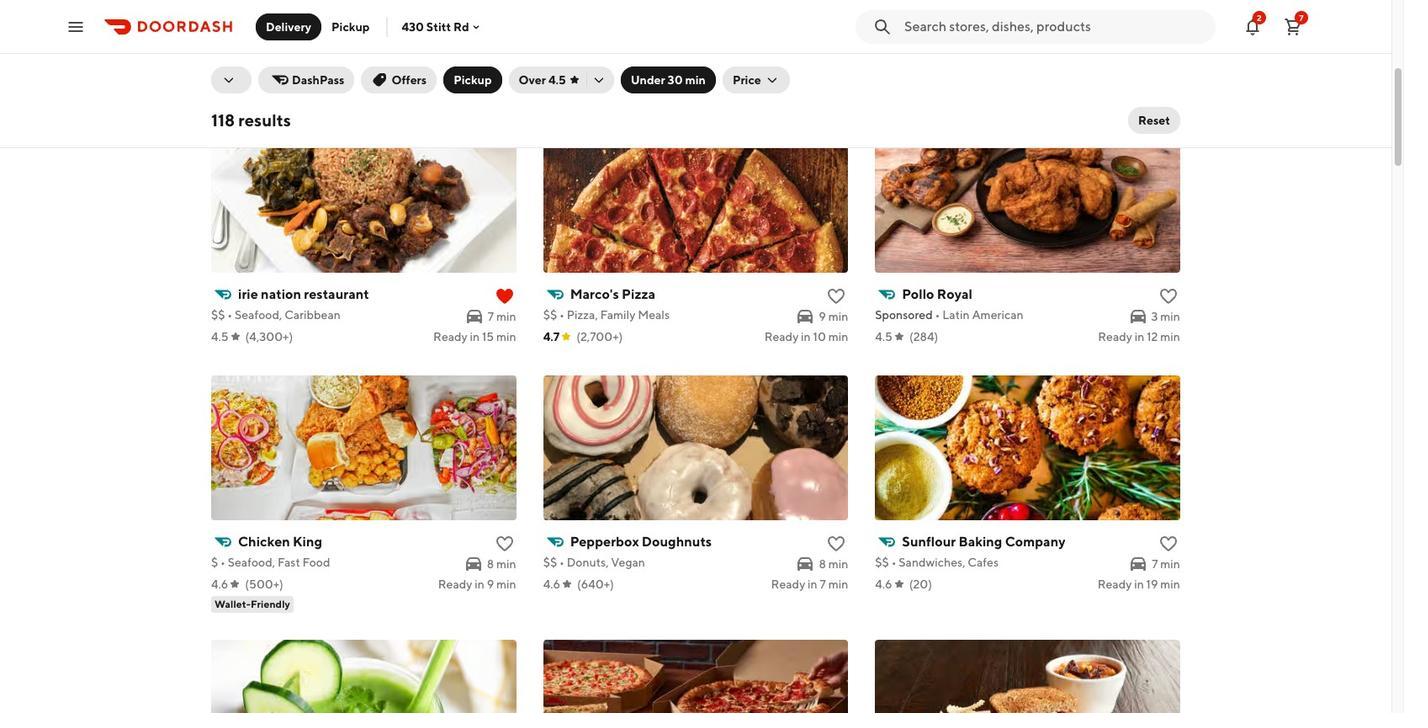 Task type: locate. For each thing, give the bounding box(es) containing it.
(284)
[[910, 330, 939, 343]]

8 min up ready in 7 min
[[819, 557, 849, 571]]

2 items, open order cart image
[[1284, 16, 1304, 37]]

3 min for pollo royal
[[1152, 310, 1181, 323]]

4.6
[[211, 577, 228, 591], [544, 577, 561, 591], [876, 577, 893, 591]]

click to add this store to your saved list image up 'ready in 10 min'
[[827, 286, 847, 306]]

latin
[[943, 308, 970, 322]]

0 vertical spatial fast
[[279, 44, 301, 57]]

ready in 7 min
[[772, 577, 849, 591]]

ready in 12 min
[[1099, 330, 1181, 343]]

4.5 right the over on the top left of the page
[[549, 73, 566, 87]]

0 vertical spatial seafood,
[[235, 308, 282, 322]]

7 min
[[488, 310, 517, 323], [1153, 557, 1181, 571]]

1 8 min from the left
[[487, 557, 517, 571]]

1 vertical spatial fast
[[278, 556, 300, 569]]

ready for chicken king
[[438, 577, 473, 591]]

4.5 up newly
[[211, 66, 229, 79]]

seafood, down chicken on the left
[[228, 556, 275, 569]]

ready for irie nation restaurant
[[434, 330, 468, 343]]

family
[[601, 308, 636, 322]]

$$ • donuts, vegan
[[544, 556, 646, 569]]

1 vertical spatial pickup button
[[444, 67, 502, 93]]

in for chicken king
[[475, 577, 485, 591]]

0 vertical spatial 3
[[1152, 45, 1159, 59]]

3 min up reset
[[1152, 45, 1181, 59]]

seafood, down irie
[[235, 308, 282, 322]]

Store search: begin typing to search for stores available on DoorDash text field
[[905, 17, 1206, 36]]

sponsored
[[211, 44, 269, 57], [876, 308, 933, 322]]

4.5 left (4,300+)
[[211, 330, 229, 343]]

1 horizontal spatial 7 min
[[1153, 557, 1181, 571]]

doughnuts
[[642, 534, 712, 550]]

8 min
[[487, 557, 517, 571], [819, 557, 849, 571]]

4.6 left (20)
[[876, 577, 893, 591]]

• for pepperbox doughnuts
[[560, 556, 565, 569]]

8 up ready in 7 min
[[819, 557, 827, 571]]

8 up ready in 9 min
[[487, 557, 494, 571]]

under 30 min
[[631, 73, 706, 87]]

0 horizontal spatial pickup button
[[322, 13, 380, 40]]

1 vertical spatial 3
[[1152, 310, 1159, 323]]

1 vertical spatial seafood,
[[228, 556, 275, 569]]

7 min for company
[[1153, 557, 1181, 571]]

0 vertical spatial sponsored
[[211, 44, 269, 57]]

1 3 from the top
[[1152, 45, 1159, 59]]

under 30 min button
[[621, 67, 716, 93]]

7 min for restaurant
[[488, 310, 517, 323]]

430 stitt rd button
[[402, 20, 483, 33]]

1 horizontal spatial sponsored
[[876, 308, 933, 322]]

american
[[973, 308, 1024, 322]]

in
[[475, 66, 485, 79], [807, 66, 817, 79], [470, 330, 480, 343], [801, 330, 811, 343], [1135, 330, 1145, 343], [475, 577, 485, 591], [808, 577, 818, 591], [1135, 577, 1145, 591]]

3 up '12'
[[1152, 310, 1159, 323]]

click to add this store to your saved list image for doughnuts
[[827, 534, 847, 554]]

$
[[211, 556, 218, 569]]

newly added
[[215, 86, 279, 98]]

breakfast
[[938, 44, 989, 57]]

pickup button left and
[[322, 13, 380, 40]]

seafood, for chicken
[[228, 556, 275, 569]]

8 min for king
[[487, 557, 517, 571]]

4.6 for chicken king
[[211, 577, 228, 591]]

restaurant
[[304, 286, 369, 302]]

3 for pollo royal
[[1152, 310, 1159, 323]]

1 vertical spatial pickup
[[454, 73, 492, 87]]

1 4.6 from the left
[[211, 577, 228, 591]]

0 horizontal spatial 4.6
[[211, 577, 228, 591]]

food down butterburgers
[[304, 44, 331, 57]]

sponsored down pollo
[[876, 308, 933, 322]]

$$ • bakery, ice cream
[[544, 44, 664, 57]]

• for chicken king
[[221, 556, 226, 569]]

4.6 down $
[[211, 577, 228, 591]]

2 3 from the top
[[1152, 310, 1159, 323]]

ready for marco's pizza
[[765, 330, 799, 343]]

$$ • pizza, family meals
[[544, 308, 670, 322]]

friendly
[[251, 598, 290, 610]]

8
[[819, 66, 827, 79], [487, 557, 494, 571], [819, 557, 827, 571]]

0 horizontal spatial 7 min
[[488, 310, 517, 323]]

1 horizontal spatial 4.6
[[544, 577, 561, 591]]

2 horizontal spatial 4.6
[[876, 577, 893, 591]]

9 min up 4
[[487, 45, 517, 59]]

2 8 min from the left
[[819, 557, 849, 571]]

vegan
[[611, 556, 646, 569]]

4.5 for irie nation restaurant
[[211, 330, 229, 343]]

click to add this store to your saved list image
[[495, 534, 515, 554], [1159, 534, 1179, 554]]

0 horizontal spatial click to add this store to your saved list image
[[495, 534, 515, 554]]

3 min
[[1152, 45, 1181, 59], [1152, 310, 1181, 323]]

0 horizontal spatial pickup
[[332, 20, 370, 33]]

click to add this store to your saved list image for pizza
[[827, 286, 847, 306]]

ready
[[438, 66, 473, 79], [771, 66, 805, 79], [434, 330, 468, 343], [765, 330, 799, 343], [1099, 330, 1133, 343], [438, 577, 473, 591], [772, 577, 806, 591], [1098, 577, 1133, 591]]

min inside button
[[686, 73, 706, 87]]

in for sunflour baking company
[[1135, 577, 1145, 591]]

3 4.6 from the left
[[876, 577, 893, 591]]

3
[[1152, 45, 1159, 59], [1152, 310, 1159, 323]]

• for irie nation restaurant
[[228, 308, 233, 322]]

pickup
[[332, 20, 370, 33], [454, 73, 492, 87]]

click to add this store to your saved list image up ready in 9 min
[[495, 534, 515, 554]]

chicken king
[[238, 534, 322, 550]]

ready for sunflour baking company
[[1098, 577, 1133, 591]]

notification bell image
[[1243, 16, 1264, 37]]

8 min up ready in 9 min
[[487, 557, 517, 571]]

1 vertical spatial sponsored
[[876, 308, 933, 322]]

$$ • seafood, caribbean
[[211, 308, 341, 322]]

0 horizontal spatial sponsored
[[211, 44, 269, 57]]

click to add this store to your saved list image
[[827, 286, 847, 306], [1159, 286, 1179, 306], [827, 534, 847, 554]]

frozen
[[411, 22, 455, 38]]

wallet-friendly
[[215, 598, 290, 610]]

0 vertical spatial pickup
[[332, 20, 370, 33]]

sponsored • latin american
[[876, 308, 1024, 322]]

7 min up 19
[[1153, 557, 1181, 571]]

price button
[[723, 67, 790, 93]]

1 3 min from the top
[[1152, 45, 1181, 59]]

over 4.5 button
[[509, 67, 614, 93]]

4.5 inside button
[[549, 73, 566, 87]]

1 click to add this store to your saved list image from the left
[[495, 534, 515, 554]]

food down king
[[303, 556, 330, 569]]

pickup down custard
[[454, 73, 492, 87]]

1 vertical spatial 3 min
[[1152, 310, 1181, 323]]

0 horizontal spatial 8 min
[[487, 557, 517, 571]]

3 up reset
[[1152, 45, 1159, 59]]

fast
[[279, 44, 301, 57], [278, 556, 300, 569]]

4.5
[[211, 66, 229, 79], [549, 73, 566, 87], [211, 330, 229, 343], [876, 330, 893, 343]]

sponsored for culver's
[[211, 44, 269, 57]]

9
[[487, 45, 494, 59], [819, 45, 827, 59], [819, 310, 827, 323], [487, 577, 494, 591]]

7 min down the click to remove this store from your saved list image
[[488, 310, 517, 323]]

7
[[1300, 12, 1305, 22], [488, 310, 494, 323], [1153, 557, 1159, 571], [820, 577, 827, 591]]

click to add this store to your saved list image up ready in 12 min
[[1159, 286, 1179, 306]]

9 min up 10
[[819, 310, 849, 323]]

ready in 10 min
[[765, 330, 849, 343]]

(2,700+)
[[577, 330, 623, 343]]

click to add this store to your saved list image up ready in 7 min
[[827, 534, 847, 554]]

pickup left and
[[332, 20, 370, 33]]

4.5 left (284)
[[876, 330, 893, 343]]

0 vertical spatial 7 min
[[488, 310, 517, 323]]

9 min
[[487, 45, 517, 59], [819, 45, 849, 59], [819, 310, 849, 323]]

newly
[[215, 86, 245, 98]]

over
[[519, 73, 546, 87]]

4.6 left (640+)
[[544, 577, 561, 591]]

italian,
[[899, 44, 935, 57]]

food
[[304, 44, 331, 57], [303, 556, 330, 569]]

1 horizontal spatial pickup
[[454, 73, 492, 87]]

$$ for tryon house restaurant
[[876, 44, 890, 57]]

click to add this store to your saved list image up ready in 19 min at the bottom of page
[[1159, 534, 1179, 554]]

1 horizontal spatial 8 min
[[819, 557, 849, 571]]

•
[[271, 44, 276, 57], [560, 44, 565, 57], [892, 44, 897, 57], [228, 308, 233, 322], [560, 308, 565, 322], [936, 308, 941, 322], [221, 556, 226, 569], [560, 556, 565, 569], [892, 556, 897, 569]]

430 stitt rd
[[402, 20, 469, 33]]

2 click to add this store to your saved list image from the left
[[1159, 534, 1179, 554]]

3 min up '12'
[[1152, 310, 1181, 323]]

and
[[385, 22, 409, 38]]

$$
[[544, 44, 557, 57], [876, 44, 890, 57], [211, 308, 225, 322], [544, 308, 557, 322], [544, 556, 557, 569], [876, 556, 890, 569]]

118 results
[[211, 110, 291, 130]]

2 3 min from the top
[[1152, 310, 1181, 323]]

0 vertical spatial 3 min
[[1152, 45, 1181, 59]]

2 4.6 from the left
[[544, 577, 561, 591]]

click to add this store to your saved list image for chicken king
[[495, 534, 515, 554]]

pickup button down custard
[[444, 67, 502, 93]]

$$ for marco's pizza
[[544, 308, 557, 322]]

0 vertical spatial pickup button
[[322, 13, 380, 40]]

min
[[497, 45, 517, 59], [829, 45, 849, 59], [1161, 45, 1181, 59], [497, 66, 517, 79], [829, 66, 849, 79], [686, 73, 706, 87], [497, 310, 517, 323], [829, 310, 849, 323], [1161, 310, 1181, 323], [497, 330, 517, 343], [829, 330, 849, 343], [1161, 330, 1181, 343], [497, 557, 517, 571], [829, 557, 849, 571], [1161, 557, 1181, 571], [497, 577, 517, 591], [829, 577, 849, 591], [1161, 577, 1181, 591]]

price
[[733, 73, 762, 87]]

fast down chicken king
[[278, 556, 300, 569]]

430
[[402, 20, 424, 33]]

click to add this store to your saved list image for royal
[[1159, 286, 1179, 306]]

1 vertical spatial 7 min
[[1153, 557, 1181, 571]]

8 right 'price' button
[[819, 66, 827, 79]]

3 for tryon house restaurant
[[1152, 45, 1159, 59]]

pickup button
[[322, 13, 380, 40], [444, 67, 502, 93]]

1 horizontal spatial click to add this store to your saved list image
[[1159, 534, 1179, 554]]

ready for culver's butterburgers and frozen custard
[[438, 66, 473, 79]]

30
[[668, 73, 683, 87]]

ready in 4 min
[[438, 66, 517, 79]]

cream
[[628, 44, 664, 57]]

spend
[[560, 86, 591, 98]]

4
[[487, 66, 494, 79]]

pepperbox doughnuts
[[570, 534, 712, 550]]

fast down delivery
[[279, 44, 301, 57]]

sponsored up (221) at the top left
[[211, 44, 269, 57]]



Task type: vqa. For each thing, say whether or not it's contained in the screenshot.
the Ice
yes



Task type: describe. For each thing, give the bounding box(es) containing it.
4.5 for pollo royal
[[876, 330, 893, 343]]

sunflour
[[903, 534, 956, 550]]

rd
[[454, 20, 469, 33]]

ready in 15 min
[[434, 330, 517, 343]]

ready for pollo royal
[[1099, 330, 1133, 343]]

in for pollo royal
[[1135, 330, 1145, 343]]

offers button
[[361, 67, 437, 93]]

dashpass
[[292, 73, 345, 87]]

offers
[[392, 73, 427, 87]]

$$ • italian, breakfast
[[876, 44, 989, 57]]

cafes
[[968, 556, 999, 569]]

4.7
[[544, 330, 560, 343]]

in for pepperbox doughnuts
[[808, 577, 818, 591]]

king
[[293, 534, 322, 550]]

restaurant
[[984, 22, 1054, 38]]

(640+)
[[577, 577, 614, 591]]

donuts,
[[567, 556, 609, 569]]

1 vertical spatial food
[[303, 556, 330, 569]]

9 min for culver's butterburgers and frozen custard
[[487, 45, 517, 59]]

12
[[1148, 330, 1159, 343]]

seafood, for irie
[[235, 308, 282, 322]]

8 min for doughnuts
[[819, 557, 849, 571]]

0 vertical spatial food
[[304, 44, 331, 57]]

in for culver's butterburgers and frozen custard
[[475, 66, 485, 79]]

8 for chicken king
[[487, 557, 494, 571]]

results
[[238, 110, 291, 130]]

$$ for sunflour baking company
[[876, 556, 890, 569]]

house
[[941, 22, 981, 38]]

8 for pepperbox doughnuts
[[819, 557, 827, 571]]

pepperbox
[[570, 534, 639, 550]]

caribbean
[[285, 308, 341, 322]]

meals
[[638, 308, 670, 322]]

ready for pepperbox doughnuts
[[772, 577, 806, 591]]

(4,300+)
[[245, 330, 293, 343]]

7 inside 7 button
[[1300, 12, 1305, 22]]

save
[[616, 86, 638, 98]]

butterburgers
[[292, 22, 382, 38]]

7 button
[[1277, 10, 1311, 43]]

118
[[211, 110, 235, 130]]

pollo
[[903, 286, 935, 302]]

$5
[[640, 86, 652, 98]]

3 min for tryon house restaurant
[[1152, 45, 1181, 59]]

9 min up ready in 8 min
[[819, 45, 849, 59]]

in for irie nation restaurant
[[470, 330, 480, 343]]

royal
[[938, 286, 973, 302]]

tryon house restaurant
[[903, 22, 1054, 38]]

$ • seafood, fast food
[[211, 556, 330, 569]]

chicken
[[238, 534, 290, 550]]

click to add this store to your saved list image for sunflour baking company
[[1159, 534, 1179, 554]]

ready in 8 min
[[771, 66, 849, 79]]

bakery,
[[567, 44, 606, 57]]

over 4.5
[[519, 73, 566, 87]]

stitt
[[427, 20, 451, 33]]

click to remove this store from your saved list image
[[495, 286, 515, 306]]

• for marco's pizza
[[560, 308, 565, 322]]

spend $25, save $5
[[560, 86, 652, 98]]

$$ for irie nation restaurant
[[211, 308, 225, 322]]

sponsored • fast food
[[211, 44, 331, 57]]

1 horizontal spatial pickup button
[[444, 67, 502, 93]]

culver's butterburgers and frozen custard
[[238, 22, 508, 38]]

nation
[[261, 286, 301, 302]]

10
[[814, 330, 827, 343]]

tryon
[[903, 22, 938, 38]]

company
[[1006, 534, 1066, 550]]

reset button
[[1129, 107, 1181, 134]]

custard
[[458, 22, 508, 38]]

marco's
[[570, 286, 619, 302]]

dashpass button
[[258, 67, 355, 93]]

irie nation restaurant
[[238, 286, 369, 302]]

• for tryon house restaurant
[[892, 44, 897, 57]]

4.6 for sunflour baking company
[[876, 577, 893, 591]]

sunflour baking company
[[903, 534, 1066, 550]]

pizza
[[622, 286, 656, 302]]

added
[[247, 86, 279, 98]]

• for sunflour baking company
[[892, 556, 897, 569]]

(20)
[[910, 577, 933, 591]]

sponsored for pollo
[[876, 308, 933, 322]]

19
[[1147, 577, 1159, 591]]

4.5 for culver's butterburgers and frozen custard
[[211, 66, 229, 79]]

15
[[482, 330, 494, 343]]

ready in 9 min
[[438, 577, 517, 591]]

pollo royal
[[903, 286, 973, 302]]

delivery button
[[256, 13, 322, 40]]

sandwiches,
[[899, 556, 966, 569]]

(500+)
[[245, 577, 284, 591]]

open menu image
[[66, 16, 86, 37]]

$$ for pepperbox doughnuts
[[544, 556, 557, 569]]

ice
[[609, 44, 625, 57]]

in for marco's pizza
[[801, 330, 811, 343]]

marco's pizza
[[570, 286, 656, 302]]

4.6 for pepperbox doughnuts
[[544, 577, 561, 591]]

ready in 19 min
[[1098, 577, 1181, 591]]

delivery
[[266, 20, 312, 33]]

irie
[[238, 286, 258, 302]]

9 min for marco's pizza
[[819, 310, 849, 323]]

under
[[631, 73, 666, 87]]

$25,
[[593, 86, 614, 98]]

pizza,
[[567, 308, 598, 322]]

2
[[1258, 12, 1263, 22]]



